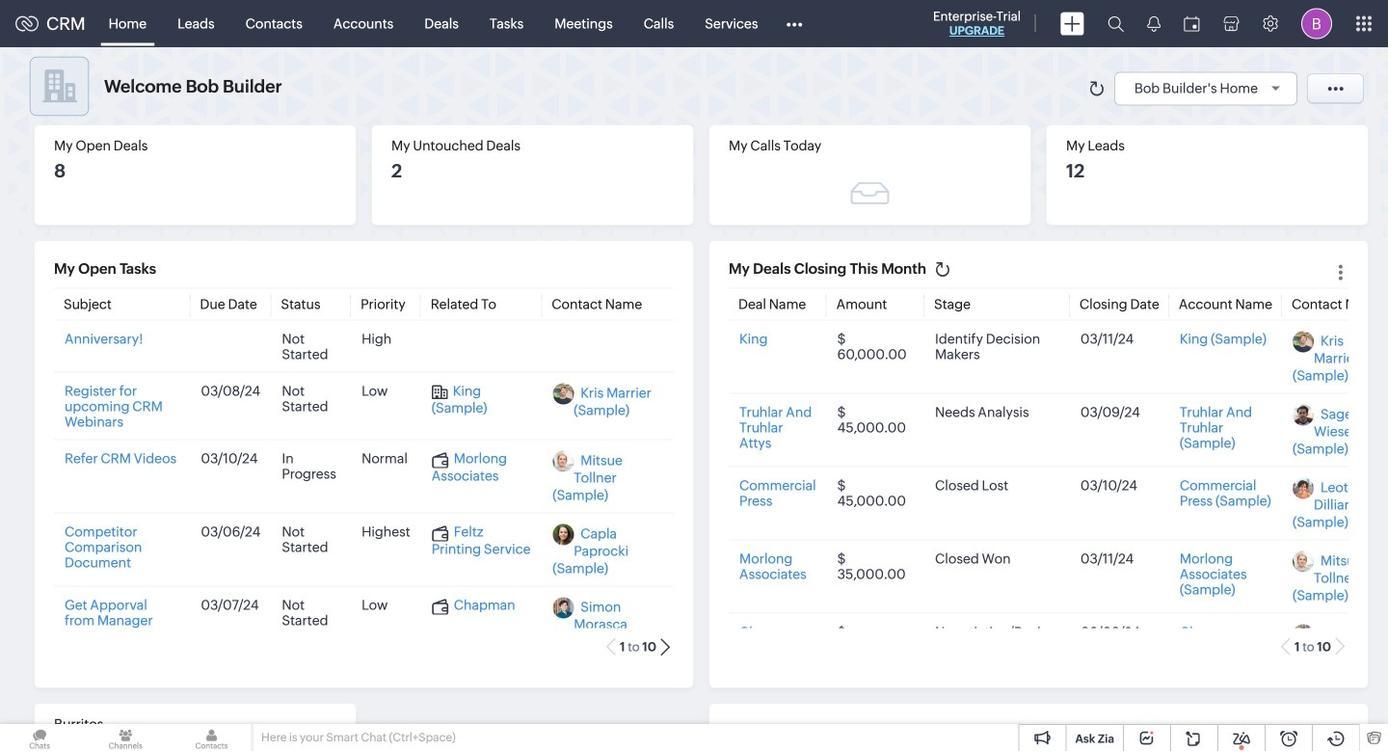 Task type: vqa. For each thing, say whether or not it's contained in the screenshot.
Contacts image
yes



Task type: describe. For each thing, give the bounding box(es) containing it.
Other Modules field
[[774, 8, 815, 39]]

signals element
[[1136, 0, 1173, 47]]

search element
[[1097, 0, 1136, 47]]

signals image
[[1148, 15, 1161, 32]]

profile image
[[1302, 8, 1333, 39]]

search image
[[1108, 15, 1124, 32]]

create menu image
[[1061, 12, 1085, 35]]

channels image
[[86, 724, 165, 751]]



Task type: locate. For each thing, give the bounding box(es) containing it.
logo image
[[15, 16, 39, 31]]

create menu element
[[1049, 0, 1097, 47]]

contacts image
[[172, 724, 251, 751]]

calendar image
[[1184, 16, 1201, 31]]

chats image
[[0, 724, 79, 751]]

profile element
[[1290, 0, 1344, 47]]



